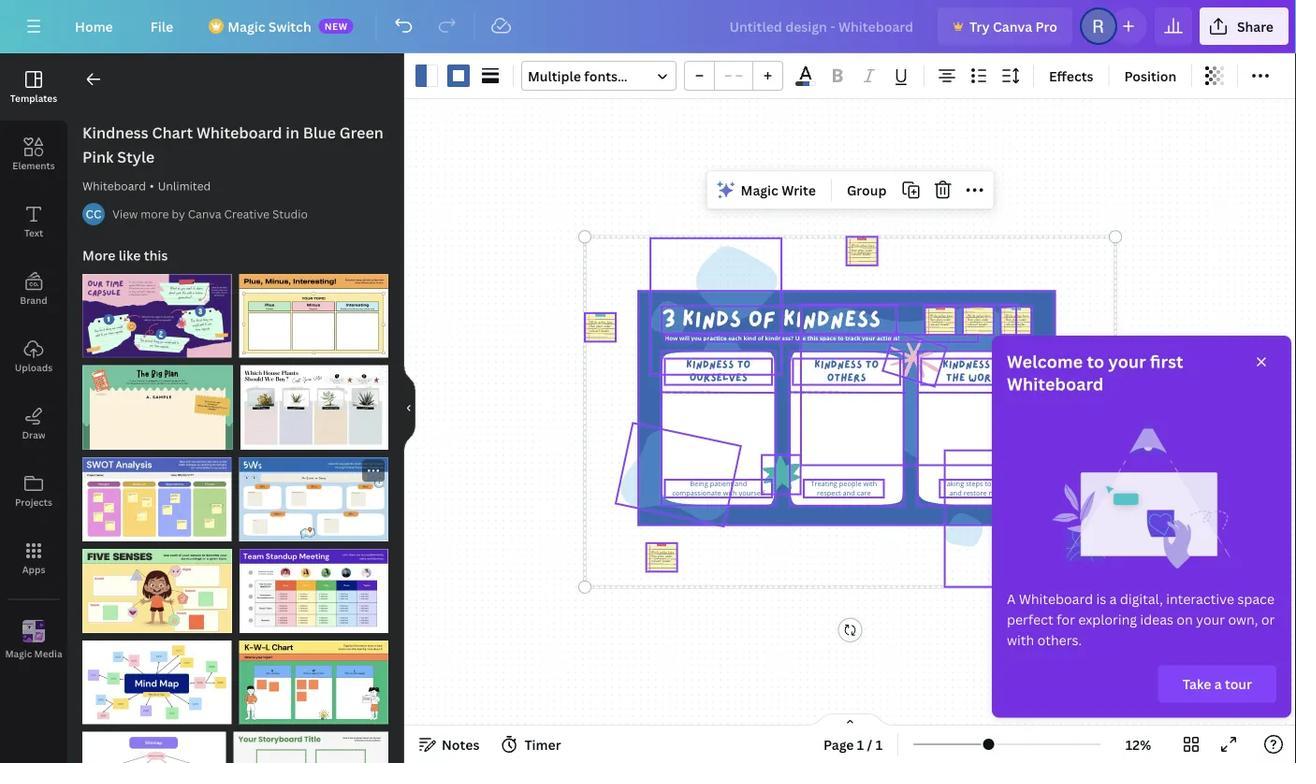 Task type: describe. For each thing, give the bounding box(es) containing it.
kindness to ourselves
[[686, 360, 751, 384]]

you
[[691, 335, 702, 343]]

view more by canva creative studio button
[[112, 205, 308, 224]]

page 1 / 1
[[824, 736, 883, 754]]

how
[[665, 335, 678, 343]]

brand
[[20, 294, 47, 307]]

first
[[1150, 351, 1184, 373]]

a inside take a tour button
[[1215, 676, 1222, 694]]

kindness to others
[[815, 360, 879, 384]]

storyboard whiteboard in grey green blue cute illustrative style image
[[234, 732, 388, 764]]

take a tour button
[[1159, 666, 1277, 703]]

kwl chart education whiteboard in green yellow blue lined style image
[[239, 641, 388, 725]]

whiteboard inside welcome to your first whiteboard
[[1007, 373, 1104, 396]]

canva assistant image
[[1242, 671, 1265, 694]]

pink
[[82, 147, 114, 167]]

taking steps to protect and restore nature
[[943, 480, 1017, 499]]

storyboard whiteboard in grey green blue cute illustrative style group
[[234, 721, 388, 764]]

multiple fonts… button
[[521, 61, 677, 91]]

pro
[[1036, 17, 1058, 35]]

swot analysis team whiteboard in pink yellow spaced color blocks style group
[[82, 447, 232, 542]]

2 1 from the left
[[876, 736, 883, 754]]

to for kindness to ourselves
[[737, 360, 751, 371]]

on
[[1177, 611, 1193, 629]]

chart
[[152, 123, 193, 143]]

being patient and compassionate with yourself
[[672, 480, 765, 499]]

being
[[690, 480, 708, 489]]

a inside "a whiteboard is a digital, interactive space perfect for exploring ideas on your own, or with others."
[[1110, 591, 1117, 608]]

others.
[[1038, 632, 1082, 650]]

1 vertical spatial of
[[758, 335, 764, 343]]

5 senses education whiteboard in yellow green playful shapes style image
[[82, 549, 232, 634]]

in
[[286, 123, 299, 143]]

mind map brainstorm whiteboard in colorful style image
[[82, 641, 231, 725]]

page
[[824, 736, 854, 754]]

notes
[[442, 736, 480, 754]]

your inside "a whiteboard is a digital, interactive space perfect for exploring ideas on your own, or with others."
[[1196, 611, 1225, 629]]

0 horizontal spatial canva
[[188, 206, 221, 222]]

elements
[[12, 159, 55, 172]]

kindness
[[783, 308, 881, 332]]

is
[[1097, 591, 1107, 608]]

an image of a hand placing a sticky note on a whiteboard image
[[1007, 411, 1277, 591]]

file
[[150, 17, 173, 35]]

compassionate
[[672, 489, 721, 499]]

remote meetings whiteboard in orange red basic style image
[[240, 549, 388, 634]]

nature
[[989, 489, 1011, 499]]

view
[[112, 206, 138, 222]]

timer
[[525, 736, 561, 754]]

welcome to your first whiteboard
[[1007, 351, 1184, 396]]

try canva pro
[[970, 17, 1058, 35]]

hide image
[[403, 364, 416, 454]]

kindness for kindness to ourselves
[[686, 360, 734, 371]]

style
[[117, 147, 155, 167]]

interactive
[[1167, 591, 1235, 608]]

care
[[857, 489, 871, 499]]

canva creative studio element
[[82, 203, 105, 226]]

plus minus interesting education whiteboard in yellow orange green lined style image
[[239, 274, 388, 358]]

home
[[75, 17, 113, 35]]

actions!
[[877, 335, 900, 343]]

– – number field
[[721, 66, 747, 87]]

or
[[1262, 611, 1275, 629]]

uploads button
[[0, 323, 67, 390]]

for
[[1057, 611, 1075, 629]]

green
[[340, 123, 384, 143]]

position button
[[1117, 61, 1184, 91]]

kindness?
[[765, 335, 794, 343]]

new
[[325, 20, 348, 32]]

the
[[946, 373, 965, 384]]

remote meetings whiteboard in orange red basic style group
[[240, 538, 388, 634]]

take a tour
[[1183, 676, 1252, 694]]

how will you practice each kind of kindness? use this space to track your actions!
[[665, 335, 900, 343]]

apps button
[[0, 525, 67, 593]]

space inside "a whiteboard is a digital, interactive space perfect for exploring ideas on your own, or with others."
[[1238, 591, 1275, 608]]

restore
[[964, 489, 987, 499]]

Design title text field
[[715, 7, 930, 45]]

classroom time capsule whiteboard in violet pastel pink mint green style image
[[82, 274, 232, 358]]

12% button
[[1108, 730, 1169, 760]]

yourself
[[739, 489, 765, 499]]

group
[[847, 181, 887, 199]]

share
[[1237, 17, 1274, 35]]

studio
[[272, 206, 308, 222]]

/
[[867, 736, 873, 754]]

treating people with respect and care
[[811, 480, 877, 499]]

to for kindness to the world
[[994, 360, 1007, 371]]

side panel tab list
[[0, 53, 67, 675]]

write inside button
[[782, 181, 816, 199]]

the big plan: research and sampling techniques education whiteboard in green cream yellow nostalgic handdrawn style image
[[82, 366, 233, 450]]

patient
[[710, 480, 733, 489]]

ourselves
[[690, 373, 748, 384]]

1 vertical spatial this
[[807, 335, 818, 343]]

taking
[[943, 480, 964, 489]]

magic for magic switch
[[228, 17, 265, 35]]

voting board whiteboard in papercraft style image
[[240, 366, 388, 450]]

practice
[[703, 335, 727, 343]]

show pages image
[[805, 713, 895, 728]]

mind map brainstorm whiteboard in colorful style group
[[82, 630, 231, 725]]

draw
[[22, 429, 45, 441]]

position
[[1125, 67, 1177, 85]]

projects button
[[0, 458, 67, 525]]

kindness for kindness to others
[[815, 360, 862, 371]]

12%
[[1126, 736, 1152, 754]]

and inside 'being patient and compassionate with yourself'
[[735, 480, 747, 489]]

ideas
[[1140, 611, 1174, 629]]

magic switch
[[228, 17, 311, 35]]

to for kindness to others
[[866, 360, 879, 371]]

to for welcome to your first whiteboard
[[1087, 351, 1105, 373]]

protect
[[994, 480, 1017, 489]]

unlimited
[[158, 178, 211, 194]]

kindness to the world
[[943, 360, 1007, 384]]

0 horizontal spatial your
[[862, 335, 876, 343]]

magic media
[[5, 648, 62, 661]]

by
[[172, 206, 185, 222]]



Task type: vqa. For each thing, say whether or not it's contained in the screenshot.
5 Ws Education Whiteboard in Blue Orange Beige Hand Drawn Style group in the left of the page
yes



Task type: locate. For each thing, give the bounding box(es) containing it.
0 vertical spatial this
[[144, 247, 168, 264]]

respect
[[817, 489, 841, 499]]

of right kind
[[758, 335, 764, 343]]

0 horizontal spatial this
[[144, 247, 168, 264]]

magic write button
[[711, 175, 824, 205]]

with down perfect
[[1007, 632, 1034, 650]]

swot analysis team whiteboard in pink yellow spaced color blocks style image
[[82, 458, 232, 542]]

a
[[1110, 591, 1117, 608], [1215, 676, 1222, 694]]

a
[[1007, 591, 1016, 608]]

1 horizontal spatial and
[[843, 489, 855, 499]]

creative
[[224, 206, 270, 222]]

tour
[[1225, 676, 1252, 694]]

kindness up the
[[943, 360, 991, 371]]

1 horizontal spatial 1
[[876, 736, 883, 754]]

2 vertical spatial magic
[[5, 648, 32, 661]]

a right is
[[1110, 591, 1117, 608]]

try canva pro button
[[938, 7, 1073, 45]]

then
[[852, 248, 857, 253], [968, 318, 974, 323], [1006, 318, 1011, 323], [930, 318, 936, 323], [590, 325, 596, 329], [1090, 391, 1095, 396], [651, 555, 657, 560]]

steps
[[966, 480, 983, 489]]

whiteboard
[[197, 123, 282, 143], [82, 178, 146, 194], [1007, 373, 1104, 396], [1019, 591, 1093, 608]]

the big plan: research and sampling techniques education whiteboard in green cream yellow nostalgic handdrawn style group
[[82, 354, 233, 450]]

to left track
[[838, 335, 844, 343]]

0 vertical spatial space
[[820, 335, 836, 343]]

0 horizontal spatial 1
[[857, 736, 864, 754]]

multiple fonts…
[[528, 67, 628, 85]]

#2e67b1, #ffffff image
[[416, 65, 438, 87]]

#2e67b1 image
[[447, 65, 470, 87], [447, 65, 470, 87]]

people
[[839, 480, 862, 489]]

and inside taking steps to protect and restore nature
[[950, 489, 962, 499]]

and up the yourself
[[735, 480, 747, 489]]

magic for magic write
[[741, 181, 779, 199]]

canva creative studio image
[[82, 203, 105, 226]]

write
[[782, 181, 816, 199], [852, 244, 859, 249], [968, 314, 975, 318], [1006, 314, 1013, 318], [930, 314, 938, 318], [590, 320, 597, 325], [1090, 387, 1097, 391], [651, 551, 659, 555]]

group
[[684, 61, 783, 91]]

0 horizontal spatial with
[[723, 489, 737, 499]]

3
[[662, 308, 676, 332]]

1 1 from the left
[[857, 736, 864, 754]]

canva inside main menu bar
[[993, 17, 1033, 35]]

your left first
[[1109, 351, 1146, 373]]

your right track
[[862, 335, 876, 343]]

with inside 'being patient and compassionate with yourself'
[[723, 489, 737, 499]]

2 horizontal spatial and
[[950, 489, 962, 499]]

this right use
[[807, 335, 818, 343]]

and for restore
[[950, 489, 962, 499]]

apps
[[22, 563, 45, 576]]

share button
[[1200, 7, 1289, 45]]

use
[[795, 335, 806, 343]]

space up or at the bottom right of the page
[[1238, 591, 1275, 608]]

whiteboard inside kindness chart whiteboard in blue green pink style
[[197, 123, 282, 143]]

draw button
[[0, 390, 67, 458]]

kindness inside kindness chart whiteboard in blue green pink style
[[82, 123, 148, 143]]

to
[[838, 335, 844, 343], [1087, 351, 1105, 373], [737, 360, 751, 371], [866, 360, 879, 371], [994, 360, 1007, 371], [985, 480, 992, 489]]

to inside kindness to others
[[866, 360, 879, 371]]

to right welcome
[[1087, 351, 1105, 373]]

whiteboard up the 'view'
[[82, 178, 146, 194]]

whiteboard left in
[[197, 123, 282, 143]]

with inside treating people with respect and care
[[863, 480, 877, 489]]

voting board whiteboard in papercraft style group
[[240, 354, 388, 450]]

0 vertical spatial magic
[[228, 17, 265, 35]]

take
[[1183, 676, 1212, 694]]

group button
[[840, 175, 894, 205]]

this right like
[[144, 247, 168, 264]]

a whiteboard is a digital, interactive space perfect for exploring ideas on your own, or with others.
[[1007, 591, 1275, 650]]

elements button
[[0, 121, 67, 188]]

1 horizontal spatial your
[[1109, 351, 1146, 373]]

sitemap whiteboard in green purple basic style group
[[82, 721, 226, 764]]

kindness inside kindness to others
[[815, 360, 862, 371]]

effects
[[1049, 67, 1094, 85]]

own,
[[1229, 611, 1258, 629]]

templates button
[[0, 53, 67, 121]]

0 vertical spatial a
[[1110, 591, 1117, 608]]

space down kindness
[[820, 335, 836, 343]]

world
[[969, 373, 1004, 384]]

timer button
[[495, 730, 569, 760]]

#383736, #2e67b1, #ffffff image
[[796, 82, 816, 86], [796, 82, 816, 86]]

your down "interactive"
[[1196, 611, 1225, 629]]

kinds
[[682, 308, 741, 332]]

media
[[34, 648, 62, 661]]

5 ws education whiteboard in blue orange beige hand drawn style group
[[239, 447, 388, 542]]

plus minus interesting education whiteboard in yellow orange green lined style group
[[239, 263, 388, 358]]

0 horizontal spatial and
[[735, 480, 747, 489]]

kind
[[744, 335, 756, 343]]

1 vertical spatial magic
[[741, 181, 779, 199]]

1 horizontal spatial this
[[807, 335, 818, 343]]

to inside kindness to ourselves
[[737, 360, 751, 371]]

2 horizontal spatial your
[[1196, 611, 1225, 629]]

magic inside main menu bar
[[228, 17, 265, 35]]

your inside welcome to your first whiteboard
[[1109, 351, 1146, 373]]

kindness inside kindness to ourselves
[[686, 360, 734, 371]]

0 vertical spatial of
[[748, 308, 776, 332]]

templates
[[10, 92, 57, 104]]

uploads
[[15, 361, 53, 374]]

magic for magic media
[[5, 648, 32, 661]]

under
[[866, 248, 873, 253], [982, 318, 989, 323], [1020, 318, 1027, 323], [944, 318, 951, 323], [604, 325, 611, 329], [1104, 391, 1111, 396], [665, 555, 672, 560]]

1 horizontal spatial canva
[[993, 17, 1033, 35]]

main menu bar
[[0, 0, 1296, 53]]

to inside taking steps to protect and restore nature
[[985, 480, 992, 489]]

with down patient
[[723, 489, 737, 499]]

track
[[845, 335, 861, 343]]

to up world
[[994, 360, 1007, 371]]

whiteboard up for
[[1019, 591, 1093, 608]]

of up kind
[[748, 308, 776, 332]]

text button
[[0, 188, 67, 256]]

magic inside side panel tab list
[[5, 648, 32, 661]]

here
[[869, 244, 874, 249], [985, 314, 991, 318], [1023, 314, 1029, 318], [947, 314, 953, 318], [607, 320, 613, 325], [1107, 387, 1113, 391], [669, 551, 674, 555]]

0 horizontal spatial a
[[1110, 591, 1117, 608]]

2 horizontal spatial magic
[[741, 181, 779, 199]]

with inside "a whiteboard is a digital, interactive space perfect for exploring ideas on your own, or with others."
[[1007, 632, 1034, 650]]

kindness chart whiteboard in blue green pink style
[[82, 123, 384, 167]]

more like this
[[82, 247, 168, 264]]

to right steps
[[985, 480, 992, 489]]

switch
[[268, 17, 311, 35]]

kindness up pink
[[82, 123, 148, 143]]

whiteboard right world
[[1007, 373, 1104, 396]]

0 horizontal spatial space
[[820, 335, 836, 343]]

1 right the /
[[876, 736, 883, 754]]

place
[[858, 248, 865, 253], [975, 318, 981, 323], [1013, 318, 1019, 323], [937, 318, 943, 323], [597, 325, 603, 329], [1096, 391, 1103, 396], [658, 555, 664, 560]]

welcome
[[1007, 351, 1083, 373]]

and down the people
[[843, 489, 855, 499]]

whiteboard inside "a whiteboard is a digital, interactive space perfect for exploring ideas on your own, or with others."
[[1019, 591, 1093, 608]]

more
[[82, 247, 116, 264]]

5 ws education whiteboard in blue orange beige hand drawn style image
[[239, 458, 388, 542]]

1 horizontal spatial space
[[1238, 591, 1275, 608]]

1 horizontal spatial a
[[1215, 676, 1222, 694]]

to down kind
[[737, 360, 751, 371]]

more
[[141, 206, 169, 222]]

will
[[679, 335, 690, 343]]

0 vertical spatial your
[[862, 335, 876, 343]]

5 senses education whiteboard in yellow green playful shapes style group
[[82, 538, 232, 634]]

canva
[[993, 17, 1033, 35], [188, 206, 221, 222]]

kindness inside "kindness to the world"
[[943, 360, 991, 371]]

canva right by on the top of the page
[[188, 206, 221, 222]]

with up the "care"
[[863, 480, 877, 489]]

header.
[[863, 253, 872, 257], [979, 322, 988, 327], [1017, 322, 1026, 327], [941, 323, 950, 327], [601, 329, 610, 334], [1101, 396, 1110, 400], [663, 559, 672, 564]]

1 horizontal spatial magic
[[228, 17, 265, 35]]

to inside "kindness to the world"
[[994, 360, 1007, 371]]

kindness
[[82, 123, 148, 143], [686, 360, 734, 371], [815, 360, 862, 371], [943, 360, 991, 371]]

0 vertical spatial canva
[[993, 17, 1033, 35]]

of
[[748, 308, 776, 332], [758, 335, 764, 343]]

notes button
[[412, 730, 487, 760]]

kindness for kindness to the world
[[943, 360, 991, 371]]

effects button
[[1042, 61, 1101, 91]]

1 vertical spatial canva
[[188, 206, 221, 222]]

1 left the /
[[857, 736, 864, 754]]

fonts…
[[584, 67, 628, 85]]

classroom time capsule whiteboard in violet pastel pink mint green style group
[[82, 263, 232, 358]]

1 vertical spatial your
[[1109, 351, 1146, 373]]

and inside treating people with respect and care
[[843, 489, 855, 499]]

file button
[[136, 7, 188, 45]]

kindness up ourselves
[[686, 360, 734, 371]]

others
[[827, 373, 866, 384]]

projects
[[15, 496, 52, 509]]

canva right try
[[993, 17, 1033, 35]]

1 vertical spatial a
[[1215, 676, 1222, 694]]

0 horizontal spatial magic
[[5, 648, 32, 661]]

space
[[820, 335, 836, 343], [1238, 591, 1275, 608]]

sitemap whiteboard in green purple basic style image
[[82, 732, 226, 764]]

and for care
[[843, 489, 855, 499]]

kwl chart education whiteboard in green yellow blue lined style group
[[239, 630, 388, 725]]

2 horizontal spatial with
[[1007, 632, 1034, 650]]

kindness for kindness chart whiteboard in blue green pink style
[[82, 123, 148, 143]]

to inside welcome to your first whiteboard
[[1087, 351, 1105, 373]]

#2e67b1, #ffffff image
[[416, 65, 438, 87]]

multiple
[[528, 67, 581, 85]]

text
[[24, 227, 43, 239]]

blue
[[303, 123, 336, 143]]

1 vertical spatial space
[[1238, 591, 1275, 608]]

2 vertical spatial your
[[1196, 611, 1225, 629]]

and down "taking" in the right bottom of the page
[[950, 489, 962, 499]]

brand button
[[0, 256, 67, 323]]

a left tour on the bottom of page
[[1215, 676, 1222, 694]]

1 horizontal spatial with
[[863, 480, 877, 489]]

3 kinds of kindness
[[662, 308, 881, 332]]

kindness up others
[[815, 360, 862, 371]]

try
[[970, 17, 990, 35]]

view more by canva creative studio
[[112, 206, 308, 222]]

to up others
[[866, 360, 879, 371]]



